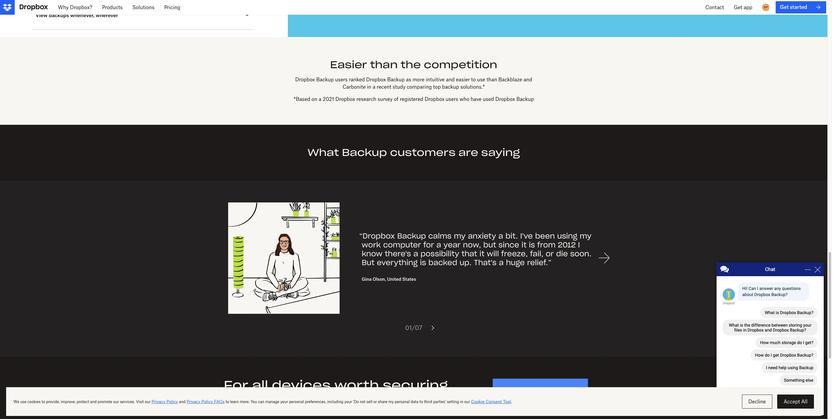 Task type: locate. For each thing, give the bounding box(es) containing it.
2021
[[323, 96, 334, 102]]

whenever,
[[70, 12, 95, 19]]

backup for customers
[[342, 146, 387, 159]]

why
[[58, 4, 69, 10]]

1 horizontal spatial the
[[513, 387, 521, 393]]

since
[[499, 241, 520, 250]]

is left backed
[[420, 258, 426, 268]]

dropbox inside find the right dropbox plan for you
[[535, 387, 555, 393]]

0 horizontal spatial and
[[446, 77, 455, 83]]

1 horizontal spatial users
[[446, 96, 459, 102]]

get app
[[734, 4, 753, 10]]

easier than the competition
[[330, 59, 498, 71]]

users up carbonite
[[335, 77, 348, 83]]

but
[[484, 241, 497, 250]]

bit.
[[506, 232, 518, 241]]

is
[[529, 241, 535, 250], [420, 258, 426, 268]]

work
[[362, 241, 381, 250]]

backups
[[49, 12, 69, 19]]

it left will
[[480, 249, 485, 259]]

why dropbox?
[[58, 4, 92, 10]]

that
[[462, 249, 478, 259]]

2 my from the left
[[580, 232, 592, 241]]

the up 'as'
[[401, 59, 421, 71]]

dropbox up "*based"
[[295, 77, 315, 83]]

than inside dropbox backup users ranked dropbox backup as more intuitive and easier to use than backblaze and carbonite in a recent study comparing top backup solutions.*
[[487, 77, 497, 83]]

started
[[790, 4, 808, 10]]

dropbox down carbonite
[[336, 96, 355, 102]]

more
[[413, 77, 425, 83]]

1 vertical spatial users
[[446, 96, 459, 102]]

a right on
[[319, 96, 322, 102]]

now,
[[463, 241, 481, 250]]

0 vertical spatial for
[[424, 241, 434, 250]]

up.
[[460, 258, 472, 268]]

*based
[[294, 96, 310, 102]]

there's
[[385, 249, 411, 259]]

view backups whenever, wherever
[[36, 12, 118, 19]]

1 horizontal spatial get
[[781, 4, 789, 10]]

easier
[[330, 59, 367, 71]]

using
[[558, 232, 578, 241]]

users
[[335, 77, 348, 83], [446, 96, 459, 102]]

1 and from the left
[[446, 77, 455, 83]]

get inside popup button
[[734, 4, 743, 10]]

than up recent at left top
[[370, 59, 398, 71]]

for up backed
[[424, 241, 434, 250]]

states
[[403, 277, 416, 282]]

what
[[308, 146, 339, 159]]

relief."
[[528, 258, 552, 268]]

backup
[[316, 77, 334, 83], [387, 77, 405, 83], [517, 96, 534, 102], [342, 146, 387, 159], [398, 232, 426, 241]]

it
[[522, 241, 527, 250], [480, 249, 485, 259]]

get left started
[[781, 4, 789, 10]]

1 horizontal spatial my
[[580, 232, 592, 241]]

get app button
[[729, 0, 758, 15]]

the inside find the right dropbox plan for you
[[513, 387, 521, 393]]

for
[[224, 378, 249, 394]]

1 vertical spatial than
[[487, 77, 497, 83]]

and up backup
[[446, 77, 455, 83]]

1 vertical spatial is
[[420, 258, 426, 268]]

0 vertical spatial is
[[529, 241, 535, 250]]

is left from
[[529, 241, 535, 250]]

1 vertical spatial the
[[513, 387, 521, 393]]

1 horizontal spatial is
[[529, 241, 535, 250]]

dropbox down top
[[425, 96, 445, 102]]

*based on a 2021 dropbox research survey of registered dropbox users who have used dropbox backup
[[294, 96, 534, 102]]

as
[[406, 77, 412, 83]]

dropbox right right
[[535, 387, 555, 393]]

ranked
[[349, 77, 365, 83]]

or
[[546, 249, 554, 259]]

the right find
[[513, 387, 521, 393]]

products
[[102, 4, 123, 10]]

0 vertical spatial users
[[335, 77, 348, 83]]

2012
[[558, 241, 576, 250]]

1 horizontal spatial for
[[513, 393, 520, 399]]

dropbox backup users ranked dropbox backup as more intuitive and easier to use than backblaze and carbonite in a recent study comparing top backup solutions.*
[[295, 77, 533, 90]]

find the right dropbox plan for you link
[[493, 379, 588, 407]]

gina olson, united states
[[362, 277, 416, 282]]

a left bit.
[[499, 232, 504, 241]]

get for get started
[[781, 4, 789, 10]]

kp button
[[762, 2, 771, 12]]

it right bit.
[[522, 241, 527, 250]]

solutions button
[[128, 0, 159, 15]]

0 horizontal spatial is
[[420, 258, 426, 268]]

and
[[446, 77, 455, 83], [524, 77, 533, 83]]

right
[[522, 387, 534, 393]]

plan
[[501, 393, 512, 399]]

a right 'in'
[[373, 84, 376, 90]]

carbonite
[[343, 84, 366, 90]]

users down backup
[[446, 96, 459, 102]]

research
[[357, 96, 377, 102]]

1 horizontal spatial and
[[524, 77, 533, 83]]

devices
[[272, 378, 331, 394]]

get
[[781, 4, 789, 10], [734, 4, 743, 10]]

and right backblaze on the right of page
[[524, 77, 533, 83]]

the
[[401, 59, 421, 71], [513, 387, 521, 393]]

a right the there's
[[414, 249, 418, 259]]

contact
[[706, 4, 725, 10]]

my right calms
[[454, 232, 466, 241]]

0 horizontal spatial the
[[401, 59, 421, 71]]

of
[[394, 96, 399, 102]]

will
[[487, 249, 499, 259]]

saying
[[482, 146, 520, 159]]

1 horizontal spatial than
[[487, 77, 497, 83]]

view
[[36, 12, 48, 19]]

for
[[424, 241, 434, 250], [513, 393, 520, 399]]

dropbox up 'in'
[[366, 77, 386, 83]]

1 vertical spatial for
[[513, 393, 520, 399]]

my up soon.
[[580, 232, 592, 241]]

get for get app
[[734, 4, 743, 10]]

2 and from the left
[[524, 77, 533, 83]]

backed
[[429, 258, 458, 268]]

get left app on the right top of page
[[734, 4, 743, 10]]

customers
[[390, 146, 456, 159]]

registered
[[400, 96, 424, 102]]

year
[[444, 241, 461, 250]]

get started
[[781, 4, 808, 10]]

anxiety
[[468, 232, 496, 241]]

an illustration of a woman sitting cross-legged on a floor next to a yoga mat and a floor lamp image
[[228, 203, 340, 315]]

0 horizontal spatial my
[[454, 232, 466, 241]]

0 horizontal spatial get
[[734, 4, 743, 10]]

dropbox right used
[[496, 96, 515, 102]]

used
[[483, 96, 494, 102]]

0 horizontal spatial it
[[480, 249, 485, 259]]

0 horizontal spatial for
[[424, 241, 434, 250]]

for inside find the right dropbox plan for you
[[513, 393, 520, 399]]

that's
[[474, 258, 497, 268]]

0 horizontal spatial users
[[335, 77, 348, 83]]

a left "year" on the bottom right of the page
[[437, 241, 442, 250]]

than right use
[[487, 77, 497, 83]]

backup inside "dropbox backup calms my anxiety a bit. i've been using my work computer for a year now, but since it is from 2012 i know there's a possibility that it will freeze, fail, or die soon. but everything is backed up. that's a huge relief."
[[398, 232, 426, 241]]

for left you
[[513, 393, 520, 399]]

find the right dropbox plan for you
[[501, 387, 555, 399]]

what backup customers are saying
[[308, 146, 520, 159]]

freeze,
[[502, 249, 528, 259]]

solutions.*
[[461, 84, 485, 90]]

0 vertical spatial than
[[370, 59, 398, 71]]



Task type: describe. For each thing, give the bounding box(es) containing it.
i
[[578, 241, 580, 250]]

worth
[[335, 378, 379, 394]]

contact button
[[701, 0, 729, 15]]

been
[[536, 232, 555, 241]]

products button
[[97, 0, 128, 15]]

survey
[[378, 96, 393, 102]]

for all devices worth securing
[[224, 378, 448, 394]]

dropbox?
[[70, 4, 92, 10]]

pricing link
[[159, 0, 185, 15]]

1 my from the left
[[454, 232, 466, 241]]

wherever
[[96, 12, 118, 19]]

use
[[477, 77, 486, 83]]

study
[[393, 84, 406, 90]]

are
[[459, 146, 479, 159]]

have
[[471, 96, 482, 102]]

comparing
[[407, 84, 432, 90]]

backup
[[442, 84, 459, 90]]

find
[[501, 387, 512, 393]]

backblaze
[[499, 77, 523, 83]]

die
[[557, 249, 568, 259]]

united
[[387, 277, 402, 282]]

"dropbox
[[359, 232, 395, 241]]

on
[[312, 96, 318, 102]]

know
[[362, 249, 383, 259]]

get started link
[[776, 1, 827, 13]]

top
[[433, 84, 441, 90]]

you
[[521, 393, 529, 399]]

from
[[538, 241, 556, 250]]

01/07
[[405, 325, 423, 332]]

intuitive
[[426, 77, 445, 83]]

backup for users
[[316, 77, 334, 83]]

who
[[460, 96, 470, 102]]

kp
[[764, 5, 768, 9]]

recent
[[377, 84, 392, 90]]

i've
[[521, 232, 533, 241]]

in
[[367, 84, 372, 90]]

possibility
[[421, 249, 460, 259]]

competition
[[424, 59, 498, 71]]

soon.
[[571, 249, 592, 259]]

backup for calms
[[398, 232, 426, 241]]

a left huge
[[499, 258, 504, 268]]

everything
[[377, 258, 418, 268]]

to
[[472, 77, 476, 83]]

securing
[[383, 378, 448, 394]]

all
[[252, 378, 268, 394]]

fail,
[[530, 249, 544, 259]]

1 horizontal spatial it
[[522, 241, 527, 250]]

"dropbox backup calms my anxiety a bit. i've been using my work computer for a year now, but since it is from 2012 i know there's a possibility that it will freeze, fail, or die soon. but everything is backed up. that's a huge relief."
[[359, 232, 592, 268]]

computer
[[383, 241, 421, 250]]

calms
[[429, 232, 452, 241]]

but
[[362, 258, 375, 268]]

users inside dropbox backup users ranked dropbox backup as more intuitive and easier to use than backblaze and carbonite in a recent study comparing top backup solutions.*
[[335, 77, 348, 83]]

a inside dropbox backup users ranked dropbox backup as more intuitive and easier to use than backblaze and carbonite in a recent study comparing top backup solutions.*
[[373, 84, 376, 90]]

app
[[744, 4, 753, 10]]

why dropbox? button
[[53, 0, 97, 15]]

a computer mouse hovers over a dropdown of three product options and selects backup image
[[303, 0, 815, 23]]

pricing
[[164, 4, 181, 10]]

0 horizontal spatial than
[[370, 59, 398, 71]]

easier
[[456, 77, 470, 83]]

for inside "dropbox backup calms my anxiety a bit. i've been using my work computer for a year now, but since it is from 2012 i know there's a possibility that it will freeze, fail, or die soon. but everything is backed up. that's a huge relief."
[[424, 241, 434, 250]]

huge
[[506, 258, 525, 268]]

0 vertical spatial the
[[401, 59, 421, 71]]



Task type: vqa. For each thing, say whether or not it's contained in the screenshot.
requests
no



